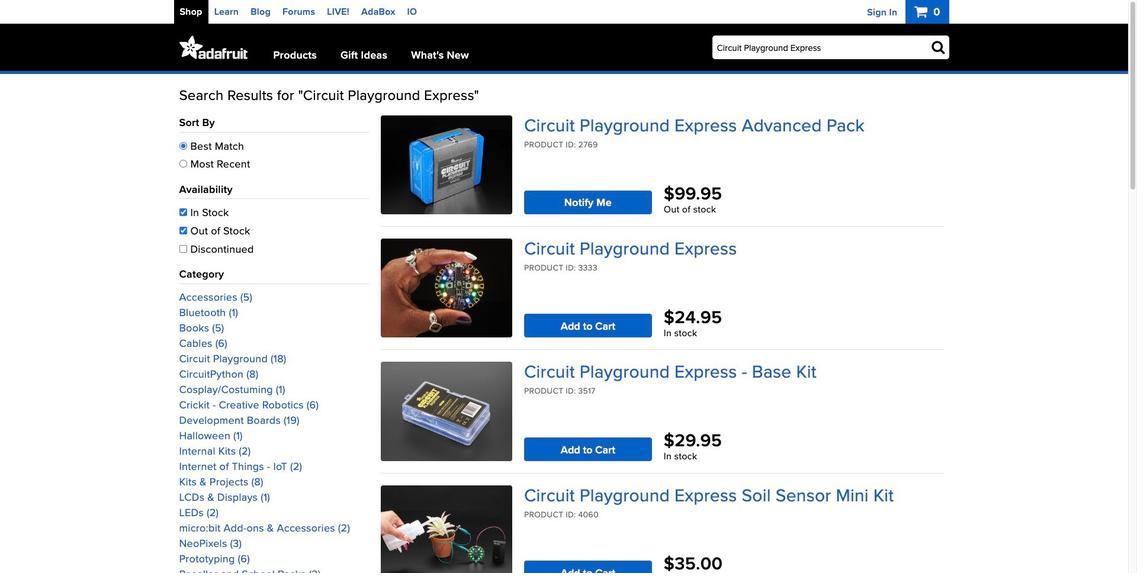 Task type: locate. For each thing, give the bounding box(es) containing it.
None checkbox
[[179, 227, 187, 235], [179, 245, 187, 253], [179, 227, 187, 235], [179, 245, 187, 253]]

None radio
[[179, 160, 187, 168]]

a black woman's manicured hand holds a round microcontroller with lit up leds. image
[[381, 239, 513, 338]]

rectangular case for circuit playground express - base kit. image
[[381, 362, 513, 461]]

None search field
[[693, 36, 950, 59]]

main content
[[179, 74, 950, 574]]

adafruit logo image
[[179, 36, 247, 59]]

shopping cart image
[[915, 4, 931, 19]]

group
[[179, 116, 369, 574]]

None checkbox
[[179, 209, 187, 217]]

None text field
[[713, 36, 950, 59]]

None radio
[[179, 142, 187, 150]]



Task type: vqa. For each thing, say whether or not it's contained in the screenshot.
group
yes



Task type: describe. For each thing, give the bounding box(es) containing it.
angled shot of a blue lunchbox with black-and-white circuit board-style packaging. adafruit circuit playground express advanced pack. image
[[381, 116, 513, 215]]

search image
[[932, 40, 946, 54]]

hand squeezing a water bottle into a potted plant with metal nail stuck into soil. nail connects to circuit playground lit up green. image
[[381, 486, 513, 574]]



